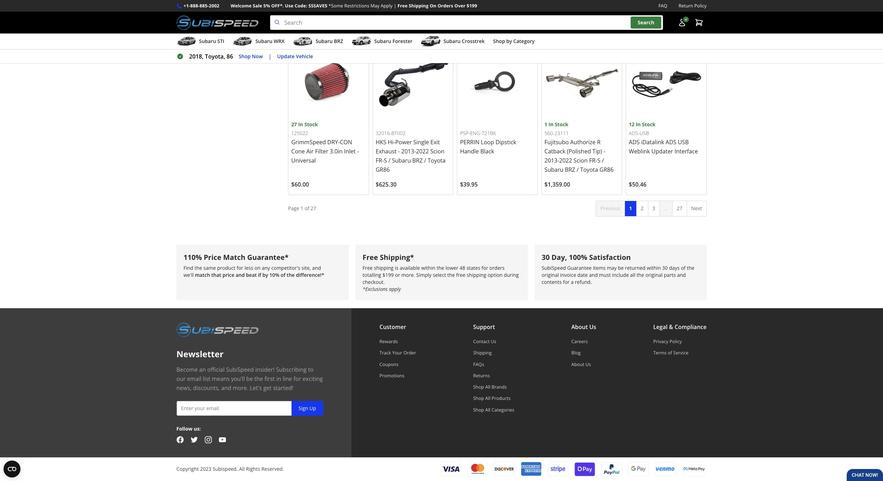 Task type: vqa. For each thing, say whether or not it's contained in the screenshot.


Task type: locate. For each thing, give the bounding box(es) containing it.
1 horizontal spatial by
[[507, 38, 512, 45]]

1 s from the left
[[384, 157, 387, 164]]

subaru down exhaust
[[392, 157, 411, 164]]

1 horizontal spatial shipping
[[474, 350, 492, 356]]

privacy policy link
[[654, 338, 707, 345]]

Enter your email text field
[[177, 401, 323, 416]]

a subaru forester thumbnail image image
[[352, 36, 372, 47]]

shop left now at left
[[239, 53, 251, 60]]

for left 'less'
[[237, 265, 243, 271]]

subaru down $40.00
[[444, 38, 461, 45]]

0 vertical spatial shipping
[[409, 2, 429, 9]]

fr- down exhaust
[[376, 157, 384, 164]]

returns
[[474, 373, 490, 379]]

2 vertical spatial free
[[363, 265, 373, 271]]

1 horizontal spatial scion
[[574, 157, 588, 164]]

about down the blog
[[572, 361, 585, 367]]

privacy policy
[[654, 338, 682, 345]]

1 in from the left
[[298, 121, 303, 128]]

1 - from the left
[[357, 147, 359, 155]]

shipping link
[[474, 350, 515, 356]]

27 up 125022 at the top of page
[[292, 121, 297, 128]]

1 in stock 560-23111 fujitsubo authorize r catback (polished tip) - 2013-2022 scion fr-s / subaru brz / toyota gr86
[[545, 121, 614, 174]]

gr86 inside 32016-bt002 hks hi-power single exit exhaust - 2013-2022 scion fr-s / subaru brz / toyota gr86
[[376, 166, 390, 174]]

googlepay image
[[628, 462, 649, 477]]

1 vertical spatial about
[[572, 361, 585, 367]]

0 horizontal spatial subispeed
[[226, 366, 254, 374]]

us for contact us link
[[491, 338, 497, 345]]

1 vertical spatial free
[[363, 252, 378, 262]]

toyota down exit
[[428, 157, 446, 164]]

us down blog link
[[586, 361, 591, 367]]

difference!*
[[296, 272, 325, 278]]

in up 125022 at the top of page
[[298, 121, 303, 128]]

subaru for subaru brz
[[316, 38, 333, 45]]

s inside 1 in stock 560-23111 fujitsubo authorize r catback (polished tip) - 2013-2022 scion fr-s / subaru brz / toyota gr86
[[598, 157, 601, 164]]

ads-
[[629, 130, 640, 137]]

1 inside 1 in stock 560-23111 fujitsubo authorize r catback (polished tip) - 2013-2022 scion fr-s / subaru brz / toyota gr86
[[545, 121, 548, 128]]

more. down available
[[402, 272, 415, 278]]

1 stock from the left
[[305, 121, 318, 128]]

2 subispeed logo image from the top
[[177, 322, 259, 337]]

0 horizontal spatial fr-
[[376, 157, 384, 164]]

shop all products link
[[474, 395, 515, 402]]

0 vertical spatial shipping
[[374, 265, 394, 271]]

contact us link
[[474, 338, 515, 345]]

gr86 up the $625.30
[[376, 166, 390, 174]]

be inside 30 day, 100% satisfaction subispeed guarantee items may be returned within 30 days of the original invoice date and must include all the original parts and contents for a refund.
[[619, 265, 624, 271]]

stock right 12
[[643, 121, 656, 128]]

shipping left on on the top of the page
[[409, 2, 429, 9]]

2013- inside 1 in stock 560-23111 fujitsubo authorize r catback (polished tip) - 2013-2022 scion fr-s / subaru brz / toyota gr86
[[545, 157, 560, 164]]

in inside 12 in stock ads-usb ads idatalink ads usb weblink updater interface
[[636, 121, 641, 128]]

welcome
[[231, 2, 252, 9]]

1 vertical spatial usb
[[678, 138, 689, 146]]

$1,701.00
[[629, 25, 655, 33]]

2013- down catback
[[545, 157, 560, 164]]

$390.00
[[292, 25, 312, 33]]

over
[[455, 2, 466, 9]]

1 vertical spatial by
[[263, 272, 268, 278]]

2 within from the left
[[647, 265, 661, 271]]

27 inside 27 in stock 125022 grimmspeed dry-con cone air filter 3.0in inlet - universal
[[292, 121, 297, 128]]

0 horizontal spatial usb
[[640, 130, 650, 137]]

that
[[212, 272, 221, 278]]

2 vertical spatial us
[[586, 361, 591, 367]]

days
[[670, 265, 680, 271]]

1 horizontal spatial be
[[619, 265, 624, 271]]

2 horizontal spatial in
[[636, 121, 641, 128]]

shop down returns
[[474, 384, 484, 390]]

2 about us from the top
[[572, 361, 591, 367]]

1 vertical spatial $199
[[383, 272, 394, 278]]

may
[[371, 2, 380, 9]]

about us up careers link
[[572, 323, 597, 331]]

scion inside 1 in stock 560-23111 fujitsubo authorize r catback (polished tip) - 2013-2022 scion fr-s / subaru brz / toyota gr86
[[574, 157, 588, 164]]

blog link
[[572, 350, 597, 356]]

0 horizontal spatial ads
[[629, 138, 640, 146]]

1 horizontal spatial brz
[[413, 157, 423, 164]]

fujitsubo authorize r catback (polished tip) - 2013-2022 scion fr-s / subaru brz / toyota gr86 image
[[545, 46, 620, 121]]

in right 12
[[636, 121, 641, 128]]

gr86 down tip)
[[600, 166, 614, 174]]

$60.00
[[292, 181, 309, 188]]

about us
[[572, 323, 597, 331], [572, 361, 591, 367]]

interface
[[675, 147, 699, 155]]

by right if
[[263, 272, 268, 278]]

2 gr86 from the left
[[600, 166, 614, 174]]

$199 right 'over'
[[467, 2, 478, 9]]

1 vertical spatial 30
[[663, 265, 668, 271]]

shop by category
[[494, 38, 535, 45]]

instagram logo image
[[205, 436, 212, 443]]

and
[[312, 265, 321, 271], [236, 272, 245, 278], [590, 272, 598, 278], [678, 272, 686, 278], [221, 384, 231, 392]]

s down exhaust
[[384, 157, 387, 164]]

follow
[[177, 426, 193, 432]]

0 vertical spatial more.
[[402, 272, 415, 278]]

1 horizontal spatial 30
[[663, 265, 668, 271]]

vehicle
[[296, 53, 313, 60]]

1 horizontal spatial subispeed
[[542, 265, 566, 271]]

0 horizontal spatial policy
[[670, 338, 682, 345]]

be up the let's at the bottom left
[[246, 375, 253, 383]]

price
[[223, 272, 235, 278]]

0 horizontal spatial 2013-
[[402, 147, 416, 155]]

for inside free shipping* free shipping is available within the lower 48 states for orders totalling $199 or more. simply select the free shipping option during checkout. *exclusions apply
[[482, 265, 489, 271]]

0 horizontal spatial be
[[246, 375, 253, 383]]

of down competitor's
[[281, 272, 286, 278]]

us:
[[194, 426, 201, 432]]

1 for 1 in stock 560-23111 fujitsubo authorize r catback (polished tip) - 2013-2022 scion fr-s / subaru brz / toyota gr86
[[545, 121, 548, 128]]

shipping left 'is'
[[374, 265, 394, 271]]

0 vertical spatial subispeed
[[542, 265, 566, 271]]

1 gr86 from the left
[[376, 166, 390, 174]]

0 vertical spatial scion
[[431, 147, 445, 155]]

2 in from the left
[[549, 121, 554, 128]]

shipping down states
[[467, 272, 487, 278]]

checkout.
[[363, 279, 385, 285]]

brz inside 32016-bt002 hks hi-power single exit exhaust - 2013-2022 scion fr-s / subaru brz / toyota gr86
[[413, 157, 423, 164]]

3 - from the left
[[604, 147, 606, 155]]

policy for return policy
[[695, 2, 707, 9]]

exit
[[431, 138, 440, 146]]

within up simply
[[422, 265, 436, 271]]

fr- down tip)
[[590, 157, 598, 164]]

2 horizontal spatial 1
[[630, 205, 633, 212]]

0 vertical spatial be
[[619, 265, 624, 271]]

0 horizontal spatial |
[[269, 53, 272, 60]]

1 horizontal spatial shipping
[[467, 272, 487, 278]]

power
[[396, 138, 412, 146]]

toyota inside 32016-bt002 hks hi-power single exit exhaust - 2013-2022 scion fr-s / subaru brz / toyota gr86
[[428, 157, 446, 164]]

shop all brands link
[[474, 384, 515, 390]]

for right states
[[482, 265, 489, 271]]

1 horizontal spatial $199
[[467, 2, 478, 9]]

simply
[[417, 272, 432, 278]]

shop for shop by category
[[494, 38, 505, 45]]

1 fr- from the left
[[376, 157, 384, 164]]

single
[[414, 138, 429, 146]]

30 up 'parts'
[[663, 265, 668, 271]]

0 vertical spatial $199
[[467, 2, 478, 9]]

invoice
[[561, 272, 577, 278]]

of right "terms"
[[668, 350, 673, 356]]

1 vertical spatial shipping
[[474, 350, 492, 356]]

1 horizontal spatial in
[[549, 121, 554, 128]]

insider!
[[255, 366, 275, 374]]

original up the contents
[[542, 272, 559, 278]]

1 horizontal spatial 2013-
[[545, 157, 560, 164]]

a subaru sti thumbnail image image
[[177, 36, 196, 47]]

2 horizontal spatial -
[[604, 147, 606, 155]]

shop down shop all brands
[[474, 395, 484, 402]]

by
[[507, 38, 512, 45], [263, 272, 268, 278]]

us up shipping "link"
[[491, 338, 497, 345]]

1 vertical spatial be
[[246, 375, 253, 383]]

product
[[217, 265, 236, 271]]

subispeed logo image down 2002 in the top of the page
[[177, 15, 259, 30]]

the up the let's at the bottom left
[[255, 375, 263, 383]]

more. inside become an official subispeed insider! subscribing to our email list means you'll be the first in line for exciting news, discounts, and more. let's get started!
[[233, 384, 249, 392]]

more. down "you'll"
[[233, 384, 249, 392]]

1 horizontal spatial more.
[[402, 272, 415, 278]]

1 horizontal spatial 2022
[[560, 157, 573, 164]]

3 stock from the left
[[643, 121, 656, 128]]

mastercard image
[[467, 462, 488, 477]]

1 original from the left
[[542, 272, 559, 278]]

in up the '560-'
[[549, 121, 554, 128]]

2 stock from the left
[[555, 121, 569, 128]]

1 up the '560-'
[[545, 121, 548, 128]]

0 vertical spatial |
[[394, 2, 397, 9]]

3 in from the left
[[636, 121, 641, 128]]

0 horizontal spatial stock
[[305, 121, 318, 128]]

+1-
[[184, 2, 190, 9]]

usb up interface
[[678, 138, 689, 146]]

1 vertical spatial 2022
[[560, 157, 573, 164]]

1 vertical spatial scion
[[574, 157, 588, 164]]

brands
[[492, 384, 507, 390]]

policy right return
[[695, 2, 707, 9]]

1 vertical spatial policy
[[670, 338, 682, 345]]

return policy link
[[679, 2, 707, 10]]

and down means
[[221, 384, 231, 392]]

in for 23111
[[549, 121, 554, 128]]

$199 left or
[[383, 272, 394, 278]]

the down "lower"
[[448, 272, 455, 278]]

usb up idatalink
[[640, 130, 650, 137]]

27 right ...
[[677, 205, 683, 212]]

/
[[389, 157, 391, 164], [425, 157, 427, 164], [602, 157, 604, 164], [577, 166, 579, 174]]

ads up updater
[[666, 138, 677, 146]]

1 vertical spatial subispeed logo image
[[177, 322, 259, 337]]

subispeed down day,
[[542, 265, 566, 271]]

all down shop all products on the right bottom
[[486, 407, 491, 413]]

in inside 1 in stock 560-23111 fujitsubo authorize r catback (polished tip) - 2013-2022 scion fr-s / subaru brz / toyota gr86
[[549, 121, 554, 128]]

1 horizontal spatial -
[[398, 147, 400, 155]]

2013- inside 32016-bt002 hks hi-power single exit exhaust - 2013-2022 scion fr-s / subaru brz / toyota gr86
[[402, 147, 416, 155]]

1 vertical spatial more.
[[233, 384, 249, 392]]

1 button
[[625, 201, 637, 216]]

match
[[223, 252, 246, 262]]

service
[[674, 350, 689, 356]]

a
[[571, 279, 574, 285]]

ads down ads-
[[629, 138, 640, 146]]

0 vertical spatial policy
[[695, 2, 707, 9]]

list
[[203, 375, 211, 383]]

1 horizontal spatial original
[[646, 272, 663, 278]]

2 vertical spatial brz
[[565, 166, 576, 174]]

2 fr- from the left
[[590, 157, 598, 164]]

2 - from the left
[[398, 147, 400, 155]]

1 inside button
[[630, 205, 633, 212]]

paypal image
[[601, 462, 623, 477]]

of right days
[[682, 265, 686, 271]]

$390.00 link
[[288, 0, 369, 39]]

subispeed up "you'll"
[[226, 366, 254, 374]]

policy inside return policy link
[[695, 2, 707, 9]]

about up careers
[[572, 323, 588, 331]]

1 horizontal spatial |
[[394, 2, 397, 9]]

all left 'brands'
[[486, 384, 491, 390]]

s
[[384, 157, 387, 164], [598, 157, 601, 164]]

toyota
[[428, 157, 446, 164], [581, 166, 599, 174]]

if
[[258, 272, 261, 278]]

0 horizontal spatial shipping
[[409, 2, 429, 9]]

- right the inlet
[[357, 147, 359, 155]]

0 horizontal spatial gr86
[[376, 166, 390, 174]]

- right tip)
[[604, 147, 606, 155]]

in inside 27 in stock 125022 grimmspeed dry-con cone air filter 3.0in inlet - universal
[[298, 121, 303, 128]]

0 horizontal spatial in
[[298, 121, 303, 128]]

amex image
[[521, 462, 542, 477]]

the right days
[[687, 265, 695, 271]]

1 ads from the left
[[629, 138, 640, 146]]

in for usb
[[636, 121, 641, 128]]

subaru left wrx
[[256, 38, 273, 45]]

site,
[[302, 265, 311, 271]]

0 horizontal spatial within
[[422, 265, 436, 271]]

faq link
[[659, 2, 668, 10]]

27 inside button
[[677, 205, 683, 212]]

stock inside 12 in stock ads-usb ads idatalink ads usb weblink updater interface
[[643, 121, 656, 128]]

...
[[665, 205, 669, 212]]

1 horizontal spatial 27
[[311, 205, 316, 212]]

0 vertical spatial about us
[[572, 323, 597, 331]]

shop down shop all products on the right bottom
[[474, 407, 484, 413]]

in
[[298, 121, 303, 128], [549, 121, 554, 128], [636, 121, 641, 128]]

stock for 23111
[[555, 121, 569, 128]]

s down tip)
[[598, 157, 601, 164]]

the inside find the same product for less on any competitor's site, and we'll
[[195, 265, 202, 271]]

$945.00
[[376, 25, 397, 33]]

0 horizontal spatial s
[[384, 157, 387, 164]]

1
[[545, 121, 548, 128], [301, 205, 304, 212], [630, 205, 633, 212]]

brz left a subaru forester thumbnail image
[[334, 38, 343, 45]]

stock inside 27 in stock 125022 grimmspeed dry-con cone air filter 3.0in inlet - universal
[[305, 121, 318, 128]]

stock
[[305, 121, 318, 128], [555, 121, 569, 128], [643, 121, 656, 128]]

search input field
[[270, 15, 663, 30]]

within right the returned
[[647, 265, 661, 271]]

guarantee*
[[247, 252, 289, 262]]

faq
[[659, 2, 668, 9]]

for
[[237, 265, 243, 271], [482, 265, 489, 271], [563, 279, 570, 285], [294, 375, 301, 383]]

con
[[340, 138, 352, 146]]

2 horizontal spatial stock
[[643, 121, 656, 128]]

us
[[590, 323, 597, 331], [491, 338, 497, 345], [586, 361, 591, 367]]

visa image
[[441, 462, 462, 477]]

of inside 30 day, 100% satisfaction subispeed guarantee items may be returned within 30 days of the original invoice date and must include all the original parts and contents for a refund.
[[682, 265, 686, 271]]

about us down blog link
[[572, 361, 591, 367]]

all down shop all brands
[[486, 395, 491, 402]]

1 vertical spatial about us
[[572, 361, 591, 367]]

and inside find the same product for less on any competitor's site, and we'll
[[312, 265, 321, 271]]

885-
[[200, 2, 209, 9]]

contents
[[542, 279, 562, 285]]

be
[[619, 265, 624, 271], [246, 375, 253, 383]]

0 horizontal spatial 30
[[542, 252, 550, 262]]

the right 'all'
[[637, 272, 645, 278]]

shop left category
[[494, 38, 505, 45]]

subaru inside 32016-bt002 hks hi-power single exit exhaust - 2013-2022 scion fr-s / subaru brz / toyota gr86
[[392, 157, 411, 164]]

brz down single
[[413, 157, 423, 164]]

us for about us link
[[586, 361, 591, 367]]

and down items
[[590, 272, 598, 278]]

gr86 inside 1 in stock 560-23111 fujitsubo authorize r catback (polished tip) - 2013-2022 scion fr-s / subaru brz / toyota gr86
[[600, 166, 614, 174]]

1 horizontal spatial s
[[598, 157, 601, 164]]

by inside dropdown button
[[507, 38, 512, 45]]

1 vertical spatial 2013-
[[545, 157, 560, 164]]

2022 down single
[[416, 147, 429, 155]]

by left category
[[507, 38, 512, 45]]

and up difference!*
[[312, 265, 321, 271]]

2022 down catback
[[560, 157, 573, 164]]

2 horizontal spatial 27
[[677, 205, 683, 212]]

sign up
[[299, 405, 316, 412]]

all for categories
[[486, 407, 491, 413]]

*some
[[329, 2, 343, 9]]

for left a
[[563, 279, 570, 285]]

0 vertical spatial 2013-
[[402, 147, 416, 155]]

toyota down tip)
[[581, 166, 599, 174]]

1 subispeed logo image from the top
[[177, 15, 259, 30]]

shop inside dropdown button
[[494, 38, 505, 45]]

1 about us from the top
[[572, 323, 597, 331]]

free shipping* free shipping is available within the lower 48 states for orders totalling $199 or more. simply select the free shipping option during checkout. *exclusions apply
[[363, 252, 519, 293]]

scion inside 32016-bt002 hks hi-power single exit exhaust - 2013-2022 scion fr-s / subaru brz / toyota gr86
[[431, 147, 445, 155]]

1 horizontal spatial fr-
[[590, 157, 598, 164]]

us up careers link
[[590, 323, 597, 331]]

policy up terms of service link
[[670, 338, 682, 345]]

1 horizontal spatial gr86
[[600, 166, 614, 174]]

1 vertical spatial subispeed
[[226, 366, 254, 374]]

you'll
[[231, 375, 245, 383]]

0 vertical spatial about
[[572, 323, 588, 331]]

subaru right a subaru brz thumbnail image
[[316, 38, 333, 45]]

0 horizontal spatial 27
[[292, 121, 297, 128]]

gr86
[[376, 166, 390, 174], [600, 166, 614, 174]]

1 vertical spatial us
[[491, 338, 497, 345]]

0 horizontal spatial -
[[357, 147, 359, 155]]

1 horizontal spatial ads
[[666, 138, 677, 146]]

open widget image
[[4, 461, 20, 478]]

authorize
[[571, 138, 596, 146]]

shipping
[[409, 2, 429, 9], [474, 350, 492, 356]]

0 vertical spatial toyota
[[428, 157, 446, 164]]

rewards
[[380, 338, 398, 345]]

brz up $1,359.00
[[565, 166, 576, 174]]

2013- down power
[[402, 147, 416, 155]]

about
[[572, 323, 588, 331], [572, 361, 585, 367]]

0 horizontal spatial 1
[[301, 205, 304, 212]]

1 right the page
[[301, 205, 304, 212]]

now
[[252, 53, 263, 60]]

1 vertical spatial brz
[[413, 157, 423, 164]]

| right apply
[[394, 2, 397, 9]]

0 vertical spatial 2022
[[416, 147, 429, 155]]

2 s from the left
[[598, 157, 601, 164]]

1 within from the left
[[422, 265, 436, 271]]

1 horizontal spatial 1
[[545, 121, 548, 128]]

1 vertical spatial toyota
[[581, 166, 599, 174]]

subaru inside dropdown button
[[256, 38, 273, 45]]

0 horizontal spatial $199
[[383, 272, 394, 278]]

1 horizontal spatial stock
[[555, 121, 569, 128]]

policy for privacy policy
[[670, 338, 682, 345]]

stock up 125022 at the top of page
[[305, 121, 318, 128]]

an
[[199, 366, 206, 374]]

subaru down $945.00
[[375, 38, 392, 45]]

your
[[393, 350, 403, 356]]

0 horizontal spatial toyota
[[428, 157, 446, 164]]

30 left day,
[[542, 252, 550, 262]]

0 vertical spatial by
[[507, 38, 512, 45]]

within inside 30 day, 100% satisfaction subispeed guarantee items may be returned within 30 days of the original invoice date and must include all the original parts and contents for a refund.
[[647, 265, 661, 271]]

scion down "(polished"
[[574, 157, 588, 164]]

- inside 1 in stock 560-23111 fujitsubo authorize r catback (polished tip) - 2013-2022 scion fr-s / subaru brz / toyota gr86
[[604, 147, 606, 155]]

stock inside 1 in stock 560-23111 fujitsubo authorize r catback (polished tip) - 2013-2022 scion fr-s / subaru brz / toyota gr86
[[555, 121, 569, 128]]

0 horizontal spatial by
[[263, 272, 268, 278]]

1 left 2
[[630, 205, 633, 212]]

0 horizontal spatial scion
[[431, 147, 445, 155]]

2022 inside 32016-bt002 hks hi-power single exit exhaust - 2013-2022 scion fr-s / subaru brz / toyota gr86
[[416, 147, 429, 155]]

the up match
[[195, 265, 202, 271]]

subaru crosstrek
[[444, 38, 485, 45]]

0 vertical spatial subispeed logo image
[[177, 15, 259, 30]]

all left rights
[[239, 466, 245, 473]]

original left 'parts'
[[646, 272, 663, 278]]

of right the page
[[305, 205, 310, 212]]

subispeed logo image up the newsletter
[[177, 322, 259, 337]]

1 for 1
[[630, 205, 633, 212]]

shop now link
[[239, 52, 263, 61]]

scion down exit
[[431, 147, 445, 155]]

2 horizontal spatial brz
[[565, 166, 576, 174]]

100%
[[569, 252, 588, 262]]

27 right the page
[[311, 205, 316, 212]]

0 horizontal spatial more.
[[233, 384, 249, 392]]

27 for 27 in stock 125022 grimmspeed dry-con cone air filter 3.0in inlet - universal
[[292, 121, 297, 128]]

0 horizontal spatial brz
[[334, 38, 343, 45]]

shop for shop all brands
[[474, 384, 484, 390]]

0 horizontal spatial 2022
[[416, 147, 429, 155]]

subaru up $1,359.00
[[545, 166, 564, 174]]

shop all brands
[[474, 384, 507, 390]]

subaru brz
[[316, 38, 343, 45]]

first
[[265, 375, 275, 383]]

subaru inside 1 in stock 560-23111 fujitsubo authorize r catback (polished tip) - 2013-2022 scion fr-s / subaru brz / toyota gr86
[[545, 166, 564, 174]]

official
[[207, 366, 225, 374]]

subispeed logo image
[[177, 15, 259, 30], [177, 322, 259, 337]]

0 horizontal spatial original
[[542, 272, 559, 278]]



Task type: describe. For each thing, give the bounding box(es) containing it.
get
[[264, 384, 272, 392]]

twitter logo image
[[191, 436, 198, 443]]

fujitsubo
[[545, 138, 569, 146]]

and left beat on the left
[[236, 272, 245, 278]]

$40.00 link
[[457, 0, 538, 39]]

subaru for subaru sti
[[199, 38, 216, 45]]

3 button
[[648, 201, 660, 216]]

shop for shop all products
[[474, 395, 484, 402]]

refund.
[[575, 279, 592, 285]]

stock for grimmspeed
[[305, 121, 318, 128]]

subscribing
[[276, 366, 307, 374]]

return
[[679, 2, 694, 9]]

faqs link
[[474, 361, 515, 367]]

shoppay image
[[575, 462, 596, 477]]

560-
[[545, 130, 555, 137]]

less
[[245, 265, 253, 271]]

wrx
[[274, 38, 285, 45]]

- inside 32016-bt002 hks hi-power single exit exhaust - 2013-2022 scion fr-s / subaru brz / toyota gr86
[[398, 147, 400, 155]]

fr- inside 1 in stock 560-23111 fujitsubo authorize r catback (polished tip) - 2013-2022 scion fr-s / subaru brz / toyota gr86
[[590, 157, 598, 164]]

on
[[430, 2, 437, 9]]

86
[[227, 53, 233, 60]]

careers link
[[572, 338, 597, 345]]

follow us:
[[177, 426, 201, 432]]

*exclusions
[[363, 286, 388, 293]]

and inside become an official subispeed insider! subscribing to our email list means you'll be the first in line for exciting news, discounts, and more. let's get started!
[[221, 384, 231, 392]]

handle
[[460, 147, 479, 155]]

find
[[184, 265, 193, 271]]

hi-
[[388, 138, 396, 146]]

/ down exhaust
[[389, 157, 391, 164]]

returned
[[626, 265, 646, 271]]

line
[[283, 375, 292, 383]]

copyright
[[177, 466, 199, 473]]

universal
[[292, 157, 316, 164]]

2002
[[209, 2, 220, 9]]

button image
[[678, 18, 687, 27]]

- inside 27 in stock 125022 grimmspeed dry-con cone air filter 3.0in inlet - universal
[[357, 147, 359, 155]]

dry-
[[328, 138, 340, 146]]

the inside become an official subispeed insider! subscribing to our email list means you'll be the first in line for exciting news, discounts, and more. let's get started!
[[255, 375, 263, 383]]

perrin loop dipstick handle black image
[[460, 46, 535, 121]]

$39.95
[[460, 181, 478, 188]]

order
[[404, 350, 416, 356]]

23111
[[555, 130, 569, 137]]

+1-888-885-2002 link
[[184, 2, 220, 10]]

customer
[[380, 323, 406, 331]]

facebook logo image
[[177, 436, 184, 443]]

any
[[262, 265, 270, 271]]

to
[[308, 366, 314, 374]]

subaru for subaru crosstrek
[[444, 38, 461, 45]]

brz inside subaru brz dropdown button
[[334, 38, 343, 45]]

stock for usb
[[643, 121, 656, 128]]

option
[[488, 272, 503, 278]]

brz inside 1 in stock 560-23111 fujitsubo authorize r catback (polished tip) - 2013-2022 scion fr-s / subaru brz / toyota gr86
[[565, 166, 576, 174]]

hks hi-power single exit exhaust - 2013-2022 scion fr-s / subaru brz / toyota gr86 image
[[376, 46, 451, 121]]

products
[[492, 395, 511, 402]]

or
[[395, 272, 400, 278]]

$1,295.00
[[545, 25, 571, 33]]

0 vertical spatial 30
[[542, 252, 550, 262]]

/ down "(polished"
[[577, 166, 579, 174]]

shop for shop now
[[239, 53, 251, 60]]

black
[[481, 147, 495, 155]]

27 for 27
[[677, 205, 683, 212]]

all for products
[[486, 395, 491, 402]]

the down competitor's
[[287, 272, 295, 278]]

orders
[[490, 265, 505, 271]]

0 vertical spatial usb
[[640, 130, 650, 137]]

for inside 30 day, 100% satisfaction subispeed guarantee items may be returned within 30 days of the original invoice date and must include all the original parts and contents for a refund.
[[563, 279, 570, 285]]

become an official subispeed insider! subscribing to our email list means you'll be the first in line for exciting news, discounts, and more. let's get started!
[[177, 366, 323, 392]]

shop for shop all categories
[[474, 407, 484, 413]]

12 in stock ads-usb ads idatalink ads usb weblink updater interface
[[629, 121, 699, 155]]

newsletter
[[177, 348, 224, 360]]

for inside find the same product for less on any competitor's site, and we'll
[[237, 265, 243, 271]]

0 horizontal spatial shipping
[[374, 265, 394, 271]]

and down days
[[678, 272, 686, 278]]

1 vertical spatial |
[[269, 53, 272, 60]]

sale
[[253, 2, 262, 9]]

2022 inside 1 in stock 560-23111 fujitsubo authorize r catback (polished tip) - 2013-2022 scion fr-s / subaru brz / toyota gr86
[[560, 157, 573, 164]]

ellipses image
[[660, 201, 673, 216]]

within inside free shipping* free shipping is available within the lower 48 states for orders totalling $199 or more. simply select the free shipping option during checkout. *exclusions apply
[[422, 265, 436, 271]]

110% price match guarantee*
[[184, 252, 289, 262]]

metapay image
[[684, 468, 705, 471]]

venmo image
[[655, 462, 676, 477]]

2 ads from the left
[[666, 138, 677, 146]]

/ down single
[[425, 157, 427, 164]]

a subaru brz thumbnail image image
[[293, 36, 313, 47]]

subaru for subaru wrx
[[256, 38, 273, 45]]

stripe image
[[548, 462, 569, 477]]

2018, toyota, 86
[[189, 53, 233, 60]]

promotions link
[[380, 373, 416, 379]]

$199 inside free shipping* free shipping is available within the lower 48 states for orders totalling $199 or more. simply select the free shipping option during checkout. *exclusions apply
[[383, 272, 394, 278]]

coupons link
[[380, 361, 416, 367]]

fr- inside 32016-bt002 hks hi-power single exit exhaust - 2013-2022 scion fr-s / subaru brz / toyota gr86
[[376, 157, 384, 164]]

update
[[277, 53, 295, 60]]

news,
[[177, 384, 192, 392]]

same
[[204, 265, 216, 271]]

about us link
[[572, 361, 597, 367]]

a subaru wrx thumbnail image image
[[233, 36, 253, 47]]

categories
[[492, 407, 515, 413]]

youtube logo image
[[219, 436, 226, 443]]

0 vertical spatial us
[[590, 323, 597, 331]]

legal & compliance
[[654, 323, 707, 331]]

shop by category button
[[494, 35, 535, 49]]

support
[[474, 323, 495, 331]]

27 button
[[673, 201, 688, 216]]

10%
[[270, 272, 280, 278]]

be inside become an official subispeed insider! subscribing to our email list means you'll be the first in line for exciting news, discounts, and more. let's get started!
[[246, 375, 253, 383]]

air
[[307, 147, 314, 155]]

faqs
[[474, 361, 485, 367]]

subispeed inside become an official subispeed insider! subscribing to our email list means you'll be the first in line for exciting news, discounts, and more. let's get started!
[[226, 366, 254, 374]]

ads idatalink ads usb weblink updater interface image
[[629, 46, 704, 121]]

forester
[[393, 38, 413, 45]]

apply
[[381, 2, 393, 9]]

(polished
[[567, 147, 591, 155]]

discover image
[[494, 462, 515, 477]]

subaru for subaru forester
[[375, 38, 392, 45]]

we'll
[[184, 272, 194, 278]]

/ down tip)
[[602, 157, 604, 164]]

subispeed inside 30 day, 100% satisfaction subispeed guarantee items may be returned within 30 days of the original invoice date and must include all the original parts and contents for a refund.
[[542, 265, 566, 271]]

sssave5
[[309, 2, 328, 9]]

1 about from the top
[[572, 323, 588, 331]]

idatalink
[[642, 138, 665, 146]]

category
[[514, 38, 535, 45]]

match that price and beat if by 10% of the difference!*
[[195, 272, 325, 278]]

in for grimmspeed
[[298, 121, 303, 128]]

s inside 32016-bt002 hks hi-power single exit exhaust - 2013-2022 scion fr-s / subaru brz / toyota gr86
[[384, 157, 387, 164]]

3.0in
[[330, 147, 343, 155]]

promotions
[[380, 373, 405, 379]]

all for brands
[[486, 384, 491, 390]]

dipstick
[[496, 138, 517, 146]]

returns link
[[474, 373, 515, 379]]

2 original from the left
[[646, 272, 663, 278]]

beat
[[246, 272, 257, 278]]

$1,701.00 link
[[626, 0, 707, 39]]

1 horizontal spatial usb
[[678, 138, 689, 146]]

0 vertical spatial free
[[398, 2, 408, 9]]

2 about from the top
[[572, 361, 585, 367]]

items
[[593, 265, 606, 271]]

for inside become an official subispeed insider! subscribing to our email list means you'll be the first in line for exciting news, discounts, and more. let's get started!
[[294, 375, 301, 383]]

contact us
[[474, 338, 497, 345]]

more. inside free shipping* free shipping is available within the lower 48 states for orders totalling $199 or more. simply select the free shipping option during checkout. *exclusions apply
[[402, 272, 415, 278]]

toyota inside 1 in stock 560-23111 fujitsubo authorize r catback (polished tip) - 2013-2022 scion fr-s / subaru brz / toyota gr86
[[581, 166, 599, 174]]

a subaru crosstrek thumbnail image image
[[421, 36, 441, 47]]

totalling
[[363, 272, 382, 278]]

email
[[187, 375, 202, 383]]

1 vertical spatial shipping
[[467, 272, 487, 278]]

tip)
[[593, 147, 603, 155]]

coupons
[[380, 361, 399, 367]]

grimmspeed dry-con cone air filter 3.0in inlet - universal image
[[292, 46, 366, 121]]

become
[[177, 366, 198, 374]]

next button
[[687, 201, 707, 216]]

updater
[[652, 147, 674, 155]]

select
[[433, 272, 446, 278]]

the up select
[[437, 265, 445, 271]]

all
[[631, 272, 636, 278]]



